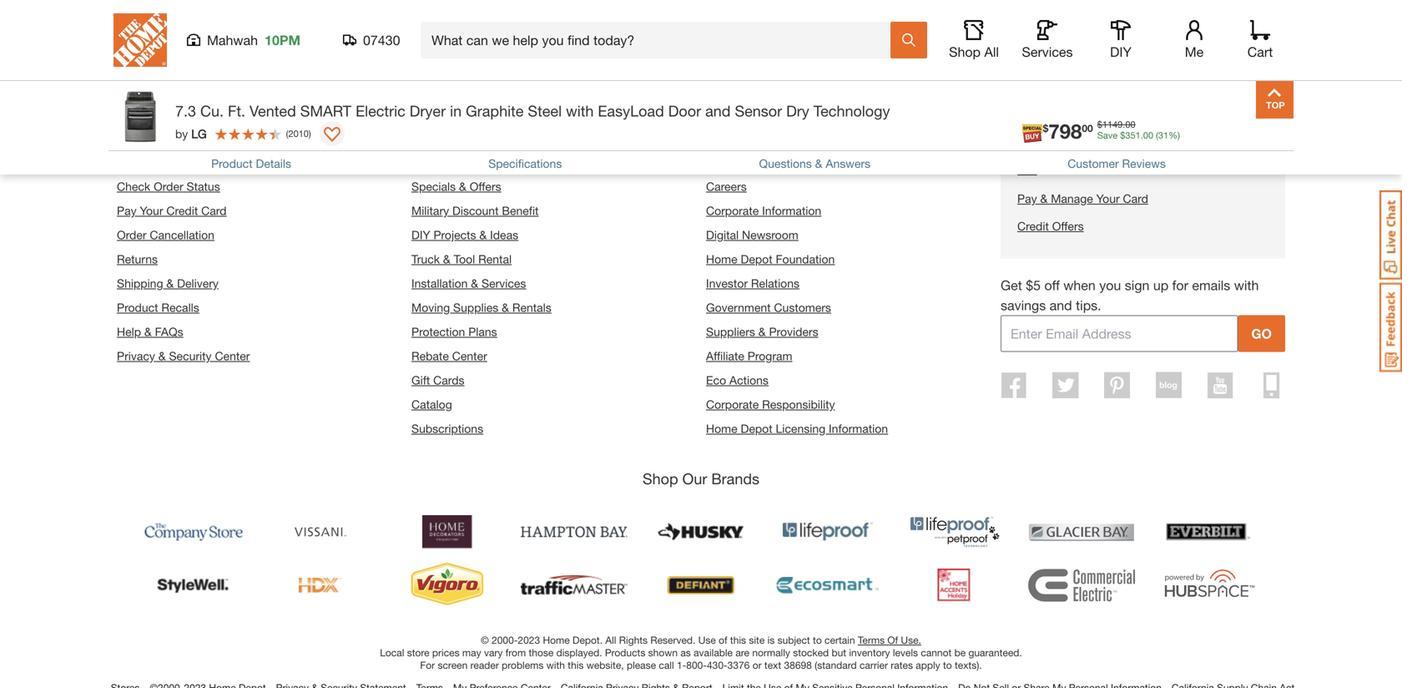 Task type: describe. For each thing, give the bounding box(es) containing it.
services inside the services button
[[1022, 44, 1073, 60]]

rebate
[[412, 349, 449, 363]]

those
[[529, 647, 554, 658]]

0 horizontal spatial .
[[1123, 119, 1126, 130]]

resources
[[412, 141, 483, 159]]

1 horizontal spatial with
[[566, 102, 594, 120]]

specifications
[[489, 157, 562, 170]]

brands
[[712, 470, 760, 488]]

suppliers
[[706, 325, 756, 339]]

home accents holiday image
[[902, 562, 1009, 609]]

rates
[[891, 659, 913, 671]]

1 vertical spatial order
[[117, 228, 147, 242]]

& for specials & offers
[[459, 180, 467, 193]]

get
[[1001, 277, 1023, 293]]

corporate for corporate information
[[706, 204, 759, 218]]

special financing available everyday*
[[1045, 157, 1242, 171]]

apply
[[916, 659, 941, 671]]

credit offers link
[[1018, 218, 1242, 235]]

Enter Email Address text field
[[1001, 315, 1239, 352]]

1 horizontal spatial your
[[1097, 192, 1120, 205]]

but
[[832, 647, 847, 658]]

service
[[187, 141, 237, 159]]

customer for customer reviews
[[1068, 157, 1119, 170]]

in
[[450, 102, 462, 120]]

military discount benefit link
[[412, 204, 539, 218]]

terms of use. link
[[858, 634, 922, 646]]

help
[[117, 325, 141, 339]]

moving supplies & rentals
[[412, 301, 552, 314]]

& left ideas
[[480, 228, 487, 242]]

plans
[[469, 325, 497, 339]]

cards
[[433, 373, 465, 387]]

when
[[1064, 277, 1096, 293]]

rebate center link
[[412, 349, 487, 363]]

guaranteed.
[[969, 647, 1023, 658]]

our
[[683, 470, 707, 488]]

0 horizontal spatial this
[[568, 659, 584, 671]]

website,
[[587, 659, 624, 671]]

actions
[[730, 373, 769, 387]]

investor relations link
[[706, 276, 800, 290]]

lifeproof with petproof technology carpet image
[[902, 509, 1009, 555]]

home depot blog image
[[1156, 372, 1182, 399]]

$ 1149 . 00 save $ 351 . 00 ( 31 %)
[[1098, 119, 1181, 141]]

specials & offers
[[412, 180, 501, 193]]

& for pay & manage your card
[[1041, 192, 1048, 205]]

0 vertical spatial this
[[731, 634, 746, 646]]

customer for customer service
[[117, 141, 183, 159]]

stylewell image
[[140, 562, 247, 609]]

about us
[[706, 141, 769, 159]]

all inside button
[[985, 44, 999, 60]]

government
[[706, 301, 771, 314]]

& for installation & services
[[471, 276, 479, 290]]

get
[[195, 95, 218, 113]]

vissani image
[[267, 509, 374, 555]]

credit offers
[[1018, 219, 1084, 233]]

shipping & delivery link
[[117, 276, 219, 290]]

may
[[463, 647, 481, 658]]

projects
[[434, 228, 476, 242]]

home decorators collection image
[[394, 509, 501, 555]]

home depot on youtube image
[[1208, 372, 1234, 399]]

corporate for corporate responsibility
[[706, 398, 759, 411]]

eco actions
[[706, 373, 769, 387]]

check
[[117, 180, 150, 193]]

1 center from the left
[[215, 349, 250, 363]]

home for home depot licensing information
[[706, 422, 738, 435]]

0 horizontal spatial information
[[762, 204, 822, 218]]

questions
[[759, 157, 812, 170]]

with inside © 2000-2023 home depot. all rights reserved. use of this site is subject to certain terms of use. local store prices may vary from those displayed. products shown as available are normally stocked but inventory levels cannot be guaranteed. for screen reader problems with this website, please call 1-800-430-3376 or text 38698 (standard carrier rates apply to texts).
[[547, 659, 565, 671]]

2010
[[288, 128, 309, 139]]

smart
[[300, 102, 352, 120]]

supplies
[[453, 301, 499, 314]]

home depot on twitter image
[[1053, 372, 1079, 399]]

home depot licensing information link
[[706, 422, 888, 435]]

diy for diy projects & ideas
[[412, 228, 430, 242]]

vigoro image
[[394, 562, 501, 609]]

pay & manage your card link
[[1018, 190, 1242, 208]]

home depot mobile apps image
[[1264, 372, 1281, 399]]

top button
[[1257, 81, 1294, 119]]

details
[[256, 157, 291, 170]]

home depot licensing information
[[706, 422, 888, 435]]

0 horizontal spatial card
[[201, 204, 227, 218]]

for
[[1173, 277, 1189, 293]]

faqs
[[155, 325, 183, 339]]

7.3
[[175, 102, 196, 120]]

shop all button
[[948, 20, 1001, 60]]

digital
[[706, 228, 739, 242]]

truck & tool rental link
[[412, 252, 512, 266]]

normally
[[753, 647, 791, 658]]

responsibility
[[762, 398, 835, 411]]

%)
[[1169, 130, 1181, 141]]

privacy & security center link
[[117, 349, 250, 363]]

truck & tool rental
[[412, 252, 512, 266]]

emails
[[1193, 277, 1231, 293]]

certain
[[825, 634, 855, 646]]

$ for 1149
[[1098, 119, 1103, 130]]

by lg
[[175, 127, 207, 140]]

with inside get $5 off when you sign up for emails with savings and tips.
[[1235, 277, 1259, 293]]

feedback link image
[[1380, 282, 1403, 372]]

(standard
[[815, 659, 857, 671]]

1 horizontal spatial to
[[943, 659, 952, 671]]

prices
[[432, 647, 460, 658]]

2 horizontal spatial 00
[[1144, 130, 1154, 141]]

( inside $ 1149 . 00 save $ 351 . 00 ( 31 %)
[[1156, 130, 1159, 141]]

digital newsroom link
[[706, 228, 799, 242]]

military discount benefit
[[412, 204, 539, 218]]

hubspace smart home image
[[1156, 562, 1262, 609]]

00 inside $ 798 00
[[1082, 122, 1094, 134]]

& for questions & answers
[[815, 157, 823, 170]]

1 horizontal spatial order
[[154, 180, 183, 193]]

or
[[753, 659, 762, 671]]

)
[[309, 128, 311, 139]]

please
[[627, 659, 656, 671]]

electric
[[356, 102, 406, 120]]

430-
[[707, 659, 728, 671]]

manage
[[1051, 192, 1094, 205]]

benefit
[[502, 204, 539, 218]]

subscriptions link
[[412, 422, 484, 435]]

product for product details
[[211, 157, 253, 170]]

corporate information link
[[706, 204, 822, 218]]

2 horizontal spatial $
[[1121, 130, 1126, 141]]

& for truck & tool rental
[[443, 252, 451, 266]]

subject
[[778, 634, 811, 646]]

hdx image
[[267, 562, 374, 609]]

dryer
[[410, 102, 446, 120]]

be
[[955, 647, 966, 658]]

live chat image
[[1380, 190, 1403, 280]]

2 center from the left
[[452, 349, 487, 363]]

3376
[[728, 659, 750, 671]]

lifeproof flooring image
[[775, 509, 882, 555]]

and inside get $5 off when you sign up for emails with savings and tips.
[[1050, 297, 1073, 313]]

display image
[[324, 127, 340, 144]]

rental
[[479, 252, 512, 266]]

shipping & delivery
[[117, 276, 219, 290]]

pay for pay your credit card
[[117, 204, 137, 218]]

the company store image
[[140, 509, 247, 555]]

catalog link
[[412, 398, 452, 411]]

pay for pay & manage your card
[[1018, 192, 1038, 205]]

recalls
[[161, 301, 199, 314]]

stocked
[[793, 647, 829, 658]]

1 vertical spatial information
[[829, 422, 888, 435]]

everbilt image
[[1156, 509, 1262, 555]]

services button
[[1021, 20, 1075, 60]]



Task type: locate. For each thing, give the bounding box(es) containing it.
0 horizontal spatial shop
[[643, 470, 679, 488]]

pay up credit offers
[[1018, 192, 1038, 205]]

information up newsroom
[[762, 204, 822, 218]]

financing
[[1086, 157, 1137, 171]]

depot up investor relations link
[[741, 252, 773, 266]]

trafficmaster image
[[521, 562, 628, 609]]

information right the 'licensing'
[[829, 422, 888, 435]]

& left answers
[[815, 157, 823, 170]]

1 horizontal spatial card
[[1123, 192, 1149, 205]]

credit down pay & manage your card
[[1018, 219, 1049, 233]]

sign
[[1125, 277, 1150, 293]]

( left ) on the top left
[[286, 128, 288, 139]]

customer reviews button
[[1068, 157, 1166, 170], [1068, 157, 1166, 170]]

1 horizontal spatial .
[[1141, 130, 1144, 141]]

glacier bay image
[[1029, 509, 1136, 555]]

commercial electric image
[[1029, 562, 1136, 609]]

special
[[1045, 157, 1083, 171]]

home down eco
[[706, 422, 738, 435]]

product down shipping
[[117, 301, 158, 314]]

0 vertical spatial order
[[154, 180, 183, 193]]

1 horizontal spatial shop
[[949, 44, 981, 60]]

cu.
[[200, 102, 224, 120]]

moving supplies & rentals link
[[412, 301, 552, 314]]

$ inside $ 798 00
[[1043, 122, 1049, 134]]

00 right the '1149'
[[1126, 119, 1136, 130]]

1 vertical spatial all
[[606, 634, 617, 646]]

to up stocked
[[813, 634, 822, 646]]

800- inside © 2000-2023 home depot. all rights reserved. use of this site is subject to certain terms of use. local store prices may vary from those displayed. products shown as available are normally stocked but inventory levels cannot be guaranteed. for screen reader problems with this website, please call 1-800-430-3376 or text 38698 (standard carrier rates apply to texts).
[[687, 659, 707, 671]]

depot down corporate responsibility link
[[741, 422, 773, 435]]

doers
[[150, 95, 191, 113]]

me button
[[1168, 20, 1222, 60]]

0 horizontal spatial diy
[[412, 228, 430, 242]]

1 vertical spatial depot
[[741, 422, 773, 435]]

home
[[706, 252, 738, 266], [706, 422, 738, 435], [543, 634, 570, 646]]

displayed.
[[557, 647, 602, 658]]

What can we help you find today? search field
[[432, 23, 890, 58]]

delivery
[[177, 276, 219, 290]]

ideas
[[490, 228, 519, 242]]

800- down as at the bottom of the page
[[687, 659, 707, 671]]

0 horizontal spatial your
[[140, 204, 163, 218]]

2 depot from the top
[[741, 422, 773, 435]]

shop our brands
[[643, 470, 760, 488]]

0 horizontal spatial customer
[[117, 141, 183, 159]]

card up credit offers "link"
[[1123, 192, 1149, 205]]

and down off
[[1050, 297, 1073, 313]]

31
[[1159, 130, 1169, 141]]

0 horizontal spatial center
[[215, 349, 250, 363]]

of
[[719, 634, 728, 646]]

1 horizontal spatial offers
[[1053, 219, 1084, 233]]

1 vertical spatial home
[[706, 422, 738, 435]]

(1-800-466-3337) link
[[1082, 95, 1289, 113]]

.
[[1123, 119, 1126, 130], [1141, 130, 1144, 141]]

0 vertical spatial 800-
[[1212, 97, 1236, 111]]

& left the rentals
[[502, 301, 509, 314]]

home for home depot foundation
[[706, 252, 738, 266]]

returns
[[117, 252, 158, 266]]

product recalls
[[117, 301, 199, 314]]

1 vertical spatial with
[[1235, 277, 1259, 293]]

with right emails at the top right of page
[[1235, 277, 1259, 293]]

1 horizontal spatial this
[[731, 634, 746, 646]]

shop inside button
[[949, 44, 981, 60]]

0 vertical spatial and
[[706, 102, 731, 120]]

screen
[[438, 659, 468, 671]]

0 vertical spatial offers
[[470, 180, 501, 193]]

home depot foundation link
[[706, 252, 835, 266]]

. left 31
[[1141, 130, 1144, 141]]

investor relations
[[706, 276, 800, 290]]

hampton bay image
[[521, 509, 628, 555]]

0 vertical spatial services
[[1022, 44, 1073, 60]]

all left the services button
[[985, 44, 999, 60]]

all
[[985, 44, 999, 60], [606, 634, 617, 646]]

& left tool
[[443, 252, 451, 266]]

to down cannot
[[943, 659, 952, 671]]

1 corporate from the top
[[706, 204, 759, 218]]

1 depot from the top
[[741, 252, 773, 266]]

corporate down the careers "link"
[[706, 204, 759, 218]]

1 horizontal spatial (
[[1156, 130, 1159, 141]]

this down displayed.
[[568, 659, 584, 671]]

corporate down eco actions
[[706, 398, 759, 411]]

. right the "save"
[[1123, 119, 1126, 130]]

1 horizontal spatial services
[[1022, 44, 1073, 60]]

1 horizontal spatial diy
[[1111, 44, 1132, 60]]

privacy
[[117, 349, 155, 363]]

0 vertical spatial home
[[706, 252, 738, 266]]

2 vertical spatial with
[[547, 659, 565, 671]]

& left manage on the top right
[[1041, 192, 1048, 205]]

diy inside button
[[1111, 44, 1132, 60]]

mahwah
[[207, 32, 258, 48]]

reader
[[471, 659, 499, 671]]

1 vertical spatial credit
[[1018, 219, 1049, 233]]

truck
[[412, 252, 440, 266]]

mahwah 10pm
[[207, 32, 301, 48]]

1 vertical spatial this
[[568, 659, 584, 671]]

& up recalls
[[166, 276, 174, 290]]

services right shop all
[[1022, 44, 1073, 60]]

your down financing
[[1097, 192, 1120, 205]]

1 vertical spatial to
[[943, 659, 952, 671]]

1 horizontal spatial all
[[985, 44, 999, 60]]

eco actions link
[[706, 373, 769, 387]]

(1-800-466-3337)
[[1198, 97, 1289, 111]]

0 horizontal spatial product
[[117, 301, 158, 314]]

1 horizontal spatial pay
[[1018, 192, 1038, 205]]

vented
[[250, 102, 296, 120]]

00 left 31
[[1144, 130, 1154, 141]]

diy up the '1149'
[[1111, 44, 1132, 60]]

cannot
[[921, 647, 952, 658]]

1 horizontal spatial $
[[1098, 119, 1103, 130]]

installation & services link
[[412, 276, 526, 290]]

shop for shop our brands
[[643, 470, 679, 488]]

all inside © 2000-2023 home depot. all rights reserved. use of this site is subject to certain terms of use. local store prices may vary from those displayed. products shown as available are normally stocked but inventory levels cannot be guaranteed. for screen reader problems with this website, please call 1-800-430-3376 or text 38698 (standard carrier rates apply to texts).
[[606, 634, 617, 646]]

military
[[412, 204, 449, 218]]

$ right the "save"
[[1121, 130, 1126, 141]]

1 horizontal spatial 00
[[1126, 119, 1136, 130]]

card down status at top
[[201, 204, 227, 218]]

0 horizontal spatial pay
[[117, 204, 137, 218]]

& right help
[[144, 325, 152, 339]]

1 horizontal spatial product
[[211, 157, 253, 170]]

offers inside "link"
[[1053, 219, 1084, 233]]

0 horizontal spatial offers
[[470, 180, 501, 193]]

0 horizontal spatial and
[[706, 102, 731, 120]]

with right steel
[[566, 102, 594, 120]]

eco
[[706, 373, 727, 387]]

graphite
[[466, 102, 524, 120]]

available
[[694, 647, 733, 658]]

0 vertical spatial with
[[566, 102, 594, 120]]

customer down the "save"
[[1068, 157, 1119, 170]]

0 vertical spatial corporate
[[706, 204, 759, 218]]

0 horizontal spatial services
[[482, 276, 526, 290]]

gift cards link
[[412, 373, 465, 387]]

2000-
[[492, 634, 518, 646]]

husky image
[[648, 509, 755, 555]]

$5
[[1026, 277, 1041, 293]]

& down the faqs
[[158, 349, 166, 363]]

diy button
[[1095, 20, 1148, 60]]

ecosmart image
[[775, 562, 882, 609]]

& for shipping & delivery
[[166, 276, 174, 290]]

the home depot logo image
[[114, 13, 167, 67]]

home inside © 2000-2023 home depot. all rights reserved. use of this site is subject to certain terms of use. local store prices may vary from those displayed. products shown as available are normally stocked but inventory levels cannot be guaranteed. for screen reader problems with this website, please call 1-800-430-3376 or text 38698 (standard carrier rates apply to texts).
[[543, 634, 570, 646]]

problems
[[502, 659, 544, 671]]

done™
[[264, 95, 315, 113]]

800- left 3337)
[[1212, 97, 1236, 111]]

1 vertical spatial offers
[[1053, 219, 1084, 233]]

customer down by
[[117, 141, 183, 159]]

to
[[813, 634, 822, 646], [943, 659, 952, 671]]

order up pay your credit card
[[154, 180, 183, 193]]

0 horizontal spatial with
[[547, 659, 565, 671]]

order up returns
[[117, 228, 147, 242]]

newsroom
[[742, 228, 799, 242]]

subscriptions
[[412, 422, 484, 435]]

credit up "cancellation" at the left
[[166, 204, 198, 218]]

1 horizontal spatial customer
[[1068, 157, 1119, 170]]

00 left the "save"
[[1082, 122, 1094, 134]]

0 horizontal spatial order
[[117, 228, 147, 242]]

2 horizontal spatial with
[[1235, 277, 1259, 293]]

pay your credit card
[[117, 204, 227, 218]]

& up military discount benefit
[[459, 180, 467, 193]]

shop left the services button
[[949, 44, 981, 60]]

& for privacy & security center
[[158, 349, 166, 363]]

depot for foundation
[[741, 252, 773, 266]]

by
[[175, 127, 188, 140]]

0 vertical spatial to
[[813, 634, 822, 646]]

this up are
[[731, 634, 746, 646]]

&
[[815, 157, 823, 170], [459, 180, 467, 193], [1041, 192, 1048, 205], [480, 228, 487, 242], [443, 252, 451, 266], [166, 276, 174, 290], [471, 276, 479, 290], [502, 301, 509, 314], [144, 325, 152, 339], [759, 325, 766, 339], [158, 349, 166, 363]]

1 vertical spatial product
[[117, 301, 158, 314]]

0 horizontal spatial to
[[813, 634, 822, 646]]

with down those
[[547, 659, 565, 671]]

help & faqs link
[[117, 325, 183, 339]]

0 horizontal spatial $
[[1043, 122, 1049, 134]]

$ up special
[[1043, 122, 1049, 134]]

ft.
[[228, 102, 246, 120]]

1 horizontal spatial information
[[829, 422, 888, 435]]

1 vertical spatial services
[[482, 276, 526, 290]]

rights
[[619, 634, 648, 646]]

available
[[1140, 157, 1187, 171]]

0 horizontal spatial 800-
[[687, 659, 707, 671]]

0 horizontal spatial (
[[286, 128, 288, 139]]

& for suppliers & providers
[[759, 325, 766, 339]]

product image image
[[113, 89, 167, 144]]

affiliate program
[[706, 349, 793, 363]]

1 horizontal spatial center
[[452, 349, 487, 363]]

0 horizontal spatial 00
[[1082, 122, 1094, 134]]

defiant image
[[648, 562, 755, 609]]

$ for 798
[[1043, 122, 1049, 134]]

store
[[407, 647, 430, 658]]

2 corporate from the top
[[706, 398, 759, 411]]

corporate
[[706, 204, 759, 218], [706, 398, 759, 411]]

0 vertical spatial diy
[[1111, 44, 1132, 60]]

1 horizontal spatial and
[[1050, 297, 1073, 313]]

depot for licensing
[[741, 422, 773, 435]]

credit
[[166, 204, 198, 218], [1018, 219, 1049, 233]]

shop for shop all
[[949, 44, 981, 60]]

go button
[[1239, 315, 1286, 352]]

1 vertical spatial diy
[[412, 228, 430, 242]]

( left %)
[[1156, 130, 1159, 141]]

1 vertical spatial corporate
[[706, 398, 759, 411]]

all up products
[[606, 634, 617, 646]]

& for help & faqs
[[144, 325, 152, 339]]

sensor
[[735, 102, 782, 120]]

product up status at top
[[211, 157, 253, 170]]

offers up discount
[[470, 180, 501, 193]]

savings
[[1001, 297, 1046, 313]]

help & faqs
[[117, 325, 183, 339]]

offers down manage on the top right
[[1053, 219, 1084, 233]]

& down government customers link
[[759, 325, 766, 339]]

services down rental
[[482, 276, 526, 290]]

1 horizontal spatial credit
[[1018, 219, 1049, 233]]

your up order cancellation
[[140, 204, 163, 218]]

07430 button
[[343, 32, 401, 48]]

suppliers & providers
[[706, 325, 819, 339]]

0 vertical spatial shop
[[949, 44, 981, 60]]

foundation
[[776, 252, 835, 266]]

1 vertical spatial 800-
[[687, 659, 707, 671]]

order cancellation
[[117, 228, 215, 242]]

call
[[659, 659, 674, 671]]

home depot on facebook image
[[1002, 372, 1027, 399]]

reviews
[[1123, 157, 1166, 170]]

rentals
[[513, 301, 552, 314]]

diy for diy
[[1111, 44, 1132, 60]]

0 vertical spatial credit
[[166, 204, 198, 218]]

status
[[187, 180, 220, 193]]

diy up truck
[[412, 228, 430, 242]]

0 vertical spatial all
[[985, 44, 999, 60]]

installation
[[412, 276, 468, 290]]

$ right $ 798 00 at the right of page
[[1098, 119, 1103, 130]]

0 vertical spatial product
[[211, 157, 253, 170]]

0 horizontal spatial all
[[606, 634, 617, 646]]

pay down check
[[117, 204, 137, 218]]

shop left our
[[643, 470, 679, 488]]

and right the 'door'
[[706, 102, 731, 120]]

government customers
[[706, 301, 832, 314]]

(1-
[[1198, 97, 1212, 111]]

(
[[286, 128, 288, 139], [1156, 130, 1159, 141]]

0 vertical spatial information
[[762, 204, 822, 218]]

0 vertical spatial depot
[[741, 252, 773, 266]]

inventory
[[849, 647, 890, 658]]

how
[[114, 95, 146, 113]]

how doers get more done™
[[114, 95, 315, 113]]

shipping
[[117, 276, 163, 290]]

2 vertical spatial home
[[543, 634, 570, 646]]

07430
[[363, 32, 400, 48]]

information
[[762, 204, 822, 218], [829, 422, 888, 435]]

center down plans
[[452, 349, 487, 363]]

home up those
[[543, 634, 570, 646]]

product for product recalls
[[117, 301, 158, 314]]

1 horizontal spatial 800-
[[1212, 97, 1236, 111]]

of
[[888, 634, 898, 646]]

credit inside "link"
[[1018, 219, 1049, 233]]

0 horizontal spatial credit
[[166, 204, 198, 218]]

& up supplies
[[471, 276, 479, 290]]

answers
[[826, 157, 871, 170]]

1 vertical spatial shop
[[643, 470, 679, 488]]

home down "digital" at the right of the page
[[706, 252, 738, 266]]

1149
[[1103, 119, 1123, 130]]

center right security
[[215, 349, 250, 363]]

home depot on pinterest image
[[1105, 372, 1131, 399]]

1 vertical spatial and
[[1050, 297, 1073, 313]]



Task type: vqa. For each thing, say whether or not it's contained in the screenshot.
Testers
no



